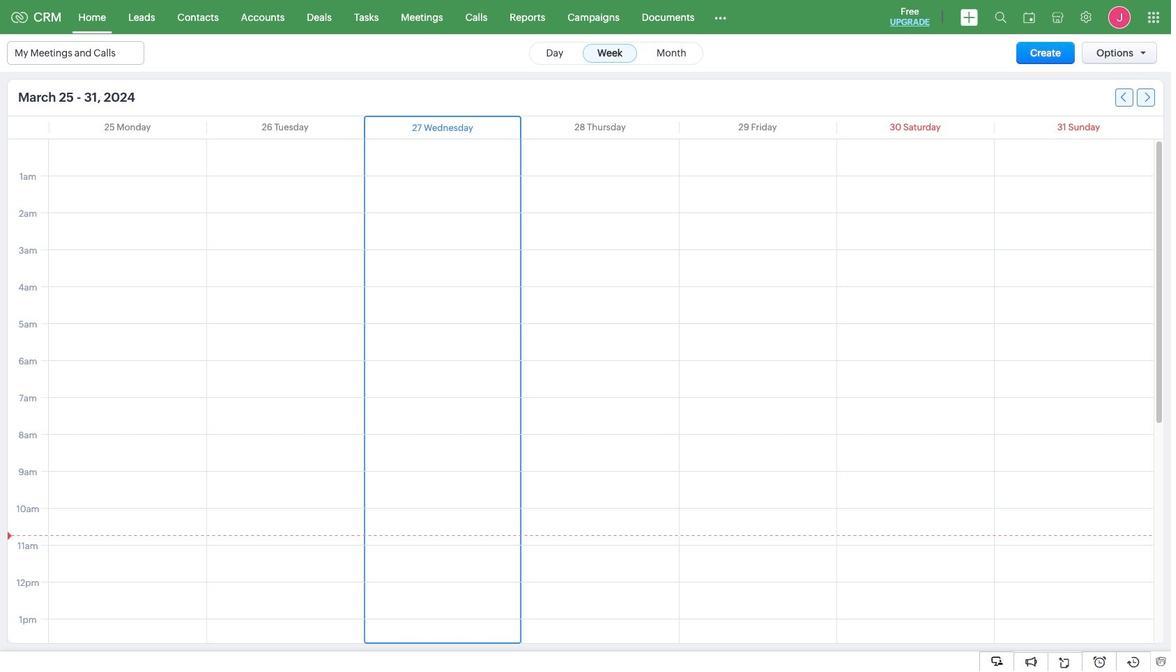 Task type: locate. For each thing, give the bounding box(es) containing it.
search image
[[995, 11, 1007, 23]]

create menu image
[[961, 9, 978, 25]]

profile element
[[1100, 0, 1139, 34]]



Task type: vqa. For each thing, say whether or not it's contained in the screenshot.
Other Modules field
yes



Task type: describe. For each thing, give the bounding box(es) containing it.
profile image
[[1108, 6, 1131, 28]]

calendar image
[[1023, 12, 1035, 23]]

logo image
[[11, 12, 28, 23]]

search element
[[986, 0, 1015, 34]]

create menu element
[[952, 0, 986, 34]]

Other Modules field
[[706, 6, 736, 28]]



